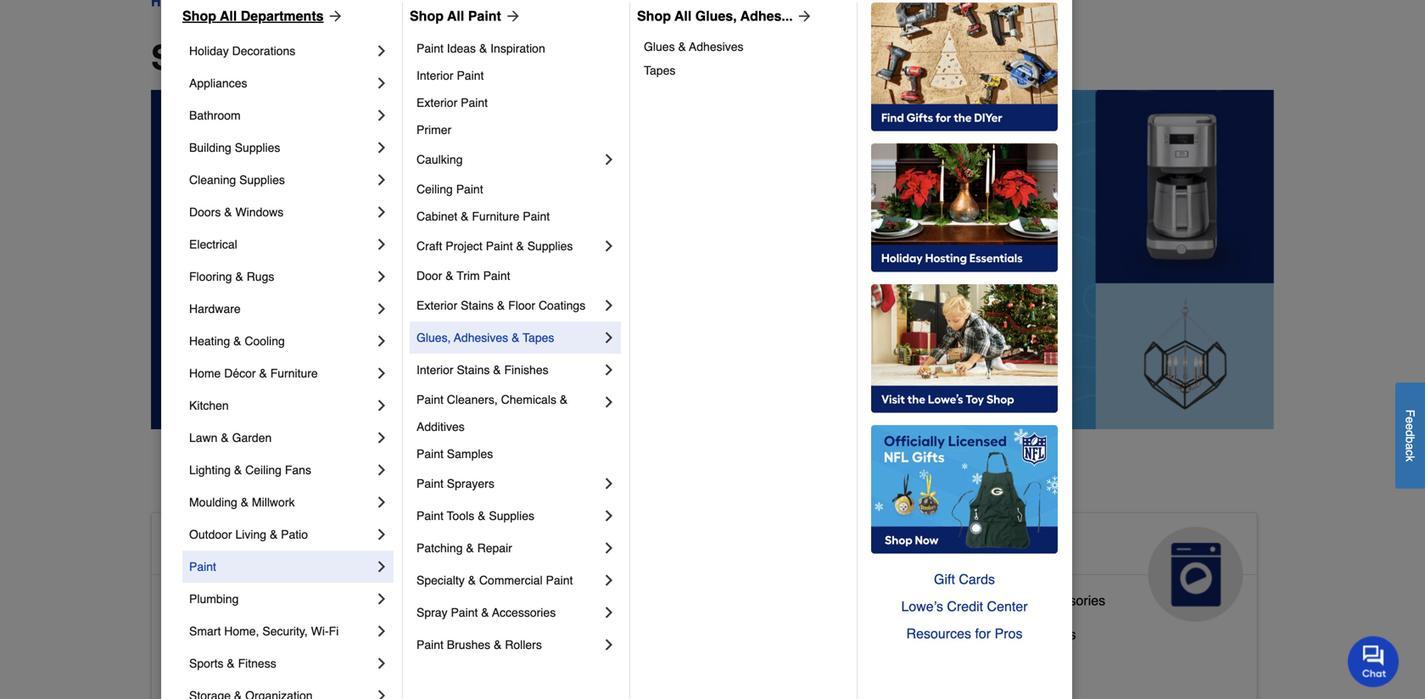 Task type: describe. For each thing, give the bounding box(es) containing it.
project
[[446, 239, 483, 253]]

spray paint & accessories link
[[417, 597, 601, 629]]

accessible home link
[[152, 513, 501, 622]]

furniture inside 'cabinet & furniture paint' link
[[472, 210, 520, 223]]

appliance
[[922, 593, 981, 608]]

patching & repair
[[417, 541, 512, 555]]

plumbing link
[[189, 583, 373, 615]]

c
[[1404, 450, 1418, 456]]

cabinet
[[417, 210, 458, 223]]

hardware link
[[189, 293, 373, 325]]

visit the lowe's toy shop. image
[[871, 284, 1058, 413]]

1 horizontal spatial appliances
[[922, 534, 1048, 561]]

shop all departments link
[[182, 6, 344, 26]]

decorations
[[232, 44, 296, 58]]

& right the décor at the bottom of page
[[259, 367, 267, 380]]

arrow right image for shop all paint
[[501, 8, 522, 25]]

paint right spray
[[451, 606, 478, 619]]

a
[[1404, 443, 1418, 450]]

paint samples
[[417, 447, 493, 461]]

kitchen
[[189, 399, 229, 412]]

chevron right image for outdoor living & patio
[[373, 526, 390, 543]]

ceiling paint
[[417, 182, 483, 196]]

fitness
[[238, 657, 276, 670]]

animal
[[544, 534, 623, 561]]

chat invite button image
[[1348, 636, 1400, 687]]

doors & windows link
[[189, 196, 373, 228]]

shop all paint link
[[410, 6, 522, 26]]

1 vertical spatial adhesives
[[454, 331, 508, 345]]

f e e d b a c k
[[1404, 409, 1418, 462]]

chevron right image for kitchen
[[373, 397, 390, 414]]

hardware
[[189, 302, 241, 316]]

chevron right image for plumbing
[[373, 591, 390, 608]]

& left trim
[[446, 269, 454, 283]]

paint down ideas on the left top of page
[[457, 69, 484, 82]]

& inside "link"
[[660, 654, 669, 669]]

chevron right image for patching & repair
[[601, 540, 618, 557]]

ideas
[[447, 42, 476, 55]]

paint cleaners, chemicals & additives
[[417, 393, 571, 434]]

exterior stains & floor coatings
[[417, 299, 586, 312]]

chevron right image for appliances
[[373, 75, 390, 92]]

sports & fitness
[[189, 657, 276, 670]]

all for paint
[[447, 8, 464, 24]]

& down floor
[[512, 331, 520, 345]]

exterior paint
[[417, 96, 488, 109]]

& right glues on the top left of the page
[[678, 40, 686, 53]]

home décor & furniture link
[[189, 357, 373, 389]]

chevron right image for doors & windows
[[373, 204, 390, 221]]

patio
[[281, 528, 308, 541]]

chevron right image for bathroom
[[373, 107, 390, 124]]

glues, adhesives & tapes link
[[417, 322, 601, 354]]

animal & pet care
[[544, 534, 690, 588]]

millwork
[[252, 496, 295, 509]]

livestock supplies
[[544, 620, 656, 636]]

fi
[[329, 625, 339, 638]]

cleaning supplies link
[[189, 164, 373, 196]]

beds,
[[568, 654, 602, 669]]

d
[[1404, 430, 1418, 437]]

craft project paint & supplies link
[[417, 230, 601, 262]]

caulking
[[417, 153, 463, 166]]

& right lighting at the left bottom
[[234, 463, 242, 477]]

shop for shop all paint
[[410, 8, 444, 24]]

supplies for cleaning supplies
[[239, 173, 285, 187]]

& inside 'link'
[[478, 509, 486, 523]]

security,
[[263, 625, 308, 638]]

shop for shop all glues, adhes...
[[637, 8, 671, 24]]

all for departments
[[220, 8, 237, 24]]

0 horizontal spatial appliances
[[189, 76, 247, 90]]

accessories for spray paint & accessories
[[492, 606, 556, 619]]

shop all paint
[[410, 8, 501, 24]]

& left rollers
[[494, 638, 502, 652]]

chevron right image for moulding & millwork
[[373, 494, 390, 511]]

& down 'cabinet & furniture paint' link
[[516, 239, 524, 253]]

accessible entry & home link
[[165, 657, 319, 691]]

primer
[[417, 123, 452, 137]]

& right doors
[[224, 205, 232, 219]]

& left the millwork
[[241, 496, 249, 509]]

supplies down 'cabinet & furniture paint' link
[[528, 239, 573, 253]]

bathroom link
[[189, 99, 373, 132]]

smart home, security, wi-fi
[[189, 625, 339, 638]]

cards
[[959, 571, 995, 587]]

repair
[[477, 541, 512, 555]]

houses,
[[606, 654, 656, 669]]

paint sprayers link
[[417, 468, 601, 500]]

shop all glues, adhes... link
[[637, 6, 814, 26]]

flooring & rugs link
[[189, 261, 373, 293]]

rollers
[[505, 638, 542, 652]]

paint down interior paint
[[461, 96, 488, 109]]

beverage
[[922, 627, 980, 642]]

home décor & furniture
[[189, 367, 318, 380]]

additives
[[417, 420, 465, 434]]

door & trim paint
[[417, 269, 510, 283]]

interior stains & finishes link
[[417, 354, 601, 386]]

accessible bedroom link
[[165, 623, 289, 657]]

pet beds, houses, & furniture link
[[544, 650, 727, 684]]

& inside animal & pet care
[[629, 534, 647, 561]]

paint up paint ideas & inspiration
[[468, 8, 501, 24]]

1 horizontal spatial adhesives
[[689, 40, 744, 53]]

chevron right image for hardware
[[373, 300, 390, 317]]

building
[[189, 141, 232, 154]]

wi-
[[311, 625, 329, 638]]

find gifts for the diyer. image
[[871, 3, 1058, 132]]

f e e d b a c k button
[[1396, 383, 1426, 489]]

coatings
[[539, 299, 586, 312]]

chevron right image for paint tools & supplies
[[601, 507, 618, 524]]

chevron right image for holiday decorations
[[373, 42, 390, 59]]

chevron right image for heating & cooling
[[373, 333, 390, 350]]

accessible for accessible bedroom
[[165, 627, 230, 642]]

home inside the "home décor & furniture" link
[[189, 367, 221, 380]]

outdoor living & patio link
[[189, 518, 373, 551]]

lawn
[[189, 431, 218, 445]]

& inside 'link'
[[493, 363, 501, 377]]

paint sprayers
[[417, 477, 495, 490]]

exterior stains & floor coatings link
[[417, 289, 601, 322]]

chevron right image for paint cleaners, chemicals & additives
[[601, 394, 618, 411]]

supplies for building supplies
[[235, 141, 280, 154]]

furniture inside the "home décor & furniture" link
[[270, 367, 318, 380]]

cabinet & furniture paint
[[417, 210, 550, 223]]

1 vertical spatial tapes
[[523, 331, 554, 345]]

interior for interior stains & finishes
[[417, 363, 454, 377]]

cabinet & furniture paint link
[[417, 203, 618, 230]]

b
[[1404, 437, 1418, 443]]

& left pros
[[984, 627, 993, 642]]

chevron right image for paint
[[373, 558, 390, 575]]

interior for interior paint
[[417, 69, 454, 82]]

accessible for accessible entry & home
[[165, 661, 230, 676]]

supplies for livestock supplies
[[604, 620, 656, 636]]

glues
[[644, 40, 675, 53]]

smart
[[189, 625, 221, 638]]

f
[[1404, 409, 1418, 417]]

accessories for appliance parts & accessories
[[1033, 593, 1106, 608]]

holiday decorations link
[[189, 35, 373, 67]]

home inside accessible home link
[[296, 534, 362, 561]]

building supplies link
[[189, 132, 373, 164]]



Task type: vqa. For each thing, say whether or not it's contained in the screenshot.
CHRISTMAS within String-A-Long 150 6-ft x 4-ft Constant Clear Christmas Net Lights
no



Task type: locate. For each thing, give the bounding box(es) containing it.
1 vertical spatial interior
[[417, 363, 454, 377]]

0 horizontal spatial glues,
[[417, 331, 451, 345]]

paint left ideas on the left top of page
[[417, 42, 444, 55]]

1 horizontal spatial ceiling
[[417, 182, 453, 196]]

pet beds, houses, & furniture
[[544, 654, 727, 669]]

resources for pros link
[[871, 620, 1058, 647]]

stains inside 'link'
[[457, 363, 490, 377]]

supplies up cleaning supplies on the left of page
[[235, 141, 280, 154]]

2 exterior from the top
[[417, 299, 458, 312]]

pet inside animal & pet care
[[653, 534, 690, 561]]

exterior for exterior paint
[[417, 96, 458, 109]]

caulking link
[[417, 143, 601, 176]]

chevron right image for exterior stains & floor coatings
[[601, 297, 618, 314]]

stains down trim
[[461, 299, 494, 312]]

paint ideas & inspiration
[[417, 42, 545, 55]]

1 vertical spatial pet
[[544, 654, 564, 669]]

entry
[[234, 661, 266, 676]]

accessible up smart
[[165, 593, 230, 608]]

2 vertical spatial home
[[282, 661, 319, 676]]

flooring
[[189, 270, 232, 283]]

& right lawn
[[221, 431, 229, 445]]

primer link
[[417, 116, 618, 143]]

& left "finishes" on the left of the page
[[493, 363, 501, 377]]

2 horizontal spatial arrow right image
[[793, 8, 814, 25]]

chevron right image for spray paint & accessories
[[601, 604, 618, 621]]

all up ideas on the left top of page
[[447, 8, 464, 24]]

0 vertical spatial pet
[[653, 534, 690, 561]]

paint brushes & rollers link
[[417, 629, 601, 661]]

livestock
[[544, 620, 600, 636]]

0 vertical spatial glues,
[[696, 8, 737, 24]]

2 interior from the top
[[417, 363, 454, 377]]

care
[[544, 561, 596, 588]]

0 horizontal spatial shop
[[182, 8, 216, 24]]

& right specialty
[[468, 574, 476, 587]]

sports & fitness link
[[189, 647, 373, 680]]

2 e from the top
[[1404, 423, 1418, 430]]

departments up 'exterior paint'
[[297, 38, 504, 77]]

0 horizontal spatial adhesives
[[454, 331, 508, 345]]

tapes link
[[644, 59, 845, 82]]

accessible bathroom
[[165, 593, 293, 608]]

tools
[[447, 509, 475, 523]]

0 horizontal spatial accessories
[[492, 606, 556, 619]]

departments up 'holiday decorations' link
[[241, 8, 324, 24]]

&
[[678, 40, 686, 53], [479, 42, 487, 55], [224, 205, 232, 219], [461, 210, 469, 223], [516, 239, 524, 253], [446, 269, 454, 283], [235, 270, 243, 283], [497, 299, 505, 312], [512, 331, 520, 345], [233, 334, 241, 348], [493, 363, 501, 377], [259, 367, 267, 380], [560, 393, 568, 406], [221, 431, 229, 445], [234, 463, 242, 477], [241, 496, 249, 509], [478, 509, 486, 523], [270, 528, 278, 541], [629, 534, 647, 561], [466, 541, 474, 555], [468, 574, 476, 587], [1021, 593, 1030, 608], [481, 606, 489, 619], [984, 627, 993, 642], [494, 638, 502, 652], [660, 654, 669, 669], [227, 657, 235, 670], [270, 661, 279, 676]]

1 horizontal spatial appliances link
[[908, 513, 1257, 622]]

gift cards
[[934, 571, 995, 587]]

arrow right image up paint ideas & inspiration link
[[501, 8, 522, 25]]

resources
[[907, 626, 972, 642]]

glues, up interior stains & finishes
[[417, 331, 451, 345]]

credit
[[947, 599, 984, 614]]

shop up paint ideas & inspiration
[[410, 8, 444, 24]]

& left floor
[[497, 299, 505, 312]]

wine
[[996, 627, 1027, 642]]

appliances image
[[1149, 527, 1244, 622]]

1 vertical spatial glues,
[[417, 331, 451, 345]]

sports
[[189, 657, 224, 670]]

paint down animal
[[546, 574, 573, 587]]

e up the d
[[1404, 417, 1418, 423]]

accessories up rollers
[[492, 606, 556, 619]]

adhes...
[[741, 8, 793, 24]]

paint right trim
[[483, 269, 510, 283]]

1 horizontal spatial furniture
[[472, 210, 520, 223]]

0 vertical spatial appliances link
[[189, 67, 373, 99]]

lowe's
[[902, 599, 944, 614]]

1 vertical spatial bathroom
[[234, 593, 293, 608]]

& left repair
[[466, 541, 474, 555]]

bathroom up smart home, security, wi-fi
[[234, 593, 293, 608]]

resources for pros
[[907, 626, 1023, 642]]

all for glues,
[[675, 8, 692, 24]]

tapes down glues on the top left of the page
[[644, 64, 676, 77]]

parts
[[985, 593, 1017, 608]]

supplies up windows
[[239, 173, 285, 187]]

1 vertical spatial departments
[[297, 38, 504, 77]]

paint down additives
[[417, 447, 444, 461]]

0 vertical spatial furniture
[[472, 210, 520, 223]]

stains for interior
[[457, 363, 490, 377]]

arrow right image for shop all departments
[[324, 8, 344, 25]]

& right entry
[[270, 661, 279, 676]]

chevron right image for craft project paint & supplies
[[601, 238, 618, 255]]

paint inside paint cleaners, chemicals & additives
[[417, 393, 444, 406]]

furniture up craft project paint & supplies
[[472, 210, 520, 223]]

1 interior from the top
[[417, 69, 454, 82]]

furniture down 'heating & cooling' link
[[270, 367, 318, 380]]

1 shop from the left
[[182, 8, 216, 24]]

appliances down the holiday
[[189, 76, 247, 90]]

0 horizontal spatial ceiling
[[245, 463, 282, 477]]

interior up cleaners,
[[417, 363, 454, 377]]

0 vertical spatial ceiling
[[417, 182, 453, 196]]

& down accessible bedroom link
[[227, 657, 235, 670]]

& left rugs
[[235, 270, 243, 283]]

interior
[[417, 69, 454, 82], [417, 363, 454, 377]]

moulding & millwork link
[[189, 486, 373, 518]]

patching & repair link
[[417, 532, 601, 564]]

tapes up "finishes" on the left of the page
[[523, 331, 554, 345]]

arrow right image for shop all glues, adhes...
[[793, 8, 814, 25]]

chillers
[[1031, 627, 1076, 642]]

center
[[987, 599, 1028, 614]]

appliances up cards
[[922, 534, 1048, 561]]

1 arrow right image from the left
[[324, 8, 344, 25]]

chevron right image for electrical
[[373, 236, 390, 253]]

exterior up primer
[[417, 96, 458, 109]]

door
[[417, 269, 442, 283]]

all up 'holiday decorations'
[[220, 8, 237, 24]]

exterior paint link
[[417, 89, 618, 116]]

3 accessible from the top
[[165, 627, 230, 642]]

chevron right image
[[373, 42, 390, 59], [373, 75, 390, 92], [373, 139, 390, 156], [373, 171, 390, 188], [373, 204, 390, 221], [373, 268, 390, 285], [601, 297, 618, 314], [601, 329, 618, 346], [373, 333, 390, 350], [373, 365, 390, 382], [601, 394, 618, 411], [373, 429, 390, 446], [373, 462, 390, 479], [601, 475, 618, 492], [373, 494, 390, 511], [373, 526, 390, 543], [601, 540, 618, 557], [601, 572, 618, 589], [373, 591, 390, 608], [373, 623, 390, 640], [373, 655, 390, 672], [373, 687, 390, 699]]

furniture inside pet beds, houses, & furniture "link"
[[673, 654, 727, 669]]

chevron right image
[[373, 107, 390, 124], [601, 151, 618, 168], [373, 236, 390, 253], [601, 238, 618, 255], [373, 300, 390, 317], [601, 361, 618, 378], [373, 397, 390, 414], [601, 507, 618, 524], [373, 558, 390, 575], [601, 604, 618, 621], [601, 636, 618, 653]]

paint up additives
[[417, 393, 444, 406]]

accessible down moulding
[[165, 534, 290, 561]]

windows
[[235, 205, 284, 219]]

2 vertical spatial furniture
[[673, 654, 727, 669]]

interior up 'exterior paint'
[[417, 69, 454, 82]]

& right tools
[[478, 509, 486, 523]]

sprayers
[[447, 477, 495, 490]]

appliances link up chillers
[[908, 513, 1257, 622]]

paint tools & supplies
[[417, 509, 535, 523]]

0 vertical spatial exterior
[[417, 96, 458, 109]]

& right cabinet
[[461, 210, 469, 223]]

departments for shop all departments
[[241, 8, 324, 24]]

exterior for exterior stains & floor coatings
[[417, 299, 458, 312]]

paint down spray
[[417, 638, 444, 652]]

1 horizontal spatial accessories
[[1033, 593, 1106, 608]]

2 horizontal spatial shop
[[637, 8, 671, 24]]

accessible down smart
[[165, 661, 230, 676]]

smart home, security, wi-fi link
[[189, 615, 373, 647]]

all
[[220, 8, 237, 24], [447, 8, 464, 24], [675, 8, 692, 24], [245, 38, 287, 77]]

holiday hosting essentials. image
[[871, 143, 1058, 272]]

paint tools & supplies link
[[417, 500, 601, 532]]

adhesives up interior stains & finishes
[[454, 331, 508, 345]]

ceiling up cabinet
[[417, 182, 453, 196]]

door & trim paint link
[[417, 262, 618, 289]]

1 vertical spatial stains
[[457, 363, 490, 377]]

chevron right image for sports & fitness
[[373, 655, 390, 672]]

paint left tools
[[417, 509, 444, 523]]

1 horizontal spatial shop
[[410, 8, 444, 24]]

accessible up "sports"
[[165, 627, 230, 642]]

stains up cleaners,
[[457, 363, 490, 377]]

3 arrow right image from the left
[[793, 8, 814, 25]]

ceiling up the millwork
[[245, 463, 282, 477]]

stains
[[461, 299, 494, 312], [457, 363, 490, 377]]

2 arrow right image from the left
[[501, 8, 522, 25]]

bathroom up building on the left top
[[189, 109, 241, 122]]

paint down 'paint samples'
[[417, 477, 444, 490]]

2 horizontal spatial furniture
[[673, 654, 727, 669]]

supplies
[[235, 141, 280, 154], [239, 173, 285, 187], [528, 239, 573, 253], [489, 509, 535, 523], [604, 620, 656, 636]]

& left "patio"
[[270, 528, 278, 541]]

shop for shop all departments
[[182, 8, 216, 24]]

all inside shop all glues, adhes... link
[[675, 8, 692, 24]]

craft
[[417, 239, 442, 253]]

pet inside "link"
[[544, 654, 564, 669]]

lighting
[[189, 463, 231, 477]]

all inside shop all paint link
[[447, 8, 464, 24]]

finishes
[[504, 363, 549, 377]]

stains for exterior
[[461, 299, 494, 312]]

0 vertical spatial bathroom
[[189, 109, 241, 122]]

0 vertical spatial appliances
[[189, 76, 247, 90]]

1 vertical spatial home
[[296, 534, 362, 561]]

lighting & ceiling fans link
[[189, 454, 373, 486]]

lawn & garden
[[189, 431, 272, 445]]

doors
[[189, 205, 221, 219]]

cleaning supplies
[[189, 173, 285, 187]]

& right parts
[[1021, 593, 1030, 608]]

animal & pet care image
[[771, 527, 866, 622]]

paint link
[[189, 551, 373, 583]]

interior stains & finishes
[[417, 363, 549, 377]]

chevron right image for caulking
[[601, 151, 618, 168]]

chevron right image for lawn & garden
[[373, 429, 390, 446]]

& left cooling
[[233, 334, 241, 348]]

rugs
[[247, 270, 274, 283]]

floor
[[508, 299, 535, 312]]

heating & cooling
[[189, 334, 285, 348]]

spray paint & accessories
[[417, 606, 556, 619]]

& right houses,
[[660, 654, 669, 669]]

chevron right image for specialty & commercial paint
[[601, 572, 618, 589]]

specialty & commercial paint link
[[417, 564, 601, 597]]

3 shop from the left
[[637, 8, 671, 24]]

interior paint link
[[417, 62, 618, 89]]

accessories inside "link"
[[1033, 593, 1106, 608]]

arrow right image inside shop all departments link
[[324, 8, 344, 25]]

ceiling
[[417, 182, 453, 196], [245, 463, 282, 477]]

home
[[189, 367, 221, 380], [296, 534, 362, 561], [282, 661, 319, 676]]

supplies up patching & repair link
[[489, 509, 535, 523]]

& up paint brushes & rollers
[[481, 606, 489, 619]]

bathroom
[[189, 109, 241, 122], [234, 593, 293, 608]]

outdoor
[[189, 528, 232, 541]]

arrow right image up "glues & adhesives" link
[[793, 8, 814, 25]]

departments for shop all departments
[[297, 38, 504, 77]]

bathroom inside accessible bathroom link
[[234, 593, 293, 608]]

1 vertical spatial appliances link
[[908, 513, 1257, 622]]

1 vertical spatial exterior
[[417, 299, 458, 312]]

glues, adhesives & tapes
[[417, 331, 554, 345]]

1 e from the top
[[1404, 417, 1418, 423]]

0 horizontal spatial pet
[[544, 654, 564, 669]]

chevron right image for paint sprayers
[[601, 475, 618, 492]]

appliance parts & accessories
[[922, 593, 1106, 608]]

interior inside 'link'
[[417, 363, 454, 377]]

all inside shop all departments link
[[220, 8, 237, 24]]

1 horizontal spatial tapes
[[644, 64, 676, 77]]

shop up the holiday
[[182, 8, 216, 24]]

exterior down door
[[417, 299, 458, 312]]

supplies inside 'link'
[[489, 509, 535, 523]]

beverage & wine chillers link
[[922, 623, 1076, 657]]

patching
[[417, 541, 463, 555]]

paint up cabinet & furniture paint
[[456, 182, 483, 196]]

paint down ceiling paint link
[[523, 210, 550, 223]]

& inside "link"
[[1021, 593, 1030, 608]]

& inside paint cleaners, chemicals & additives
[[560, 393, 568, 406]]

bedroom
[[234, 627, 289, 642]]

2 shop from the left
[[410, 8, 444, 24]]

glues, up glues & adhesives
[[696, 8, 737, 24]]

heating
[[189, 334, 230, 348]]

commercial
[[479, 574, 543, 587]]

furniture right houses,
[[673, 654, 727, 669]]

samples
[[447, 447, 493, 461]]

accessible for accessible home
[[165, 534, 290, 561]]

0 horizontal spatial tapes
[[523, 331, 554, 345]]

paint down cabinet & furniture paint
[[486, 239, 513, 253]]

for
[[975, 626, 991, 642]]

0 horizontal spatial arrow right image
[[324, 8, 344, 25]]

0 horizontal spatial appliances link
[[189, 67, 373, 99]]

lowe's credit center link
[[871, 593, 1058, 620]]

animal & pet care link
[[530, 513, 879, 622]]

0 vertical spatial adhesives
[[689, 40, 744, 53]]

& right animal
[[629, 534, 647, 561]]

shop up glues on the top left of the page
[[637, 8, 671, 24]]

1 vertical spatial ceiling
[[245, 463, 282, 477]]

chevron right image for interior stains & finishes
[[601, 361, 618, 378]]

chevron right image for lighting & ceiling fans
[[373, 462, 390, 479]]

arrow right image inside shop all paint link
[[501, 8, 522, 25]]

all up glues & adhesives
[[675, 8, 692, 24]]

chevron right image for building supplies
[[373, 139, 390, 156]]

0 vertical spatial stains
[[461, 299, 494, 312]]

home inside accessible entry & home link
[[282, 661, 319, 676]]

accessories up chillers
[[1033, 593, 1106, 608]]

kitchen link
[[189, 389, 373, 422]]

moulding
[[189, 496, 237, 509]]

0 vertical spatial home
[[189, 367, 221, 380]]

chevron right image for cleaning supplies
[[373, 171, 390, 188]]

enjoy savings year-round. no matter what you're shopping for, find what you need at a great price. image
[[151, 90, 1275, 429]]

glues,
[[696, 8, 737, 24], [417, 331, 451, 345]]

0 horizontal spatial furniture
[[270, 367, 318, 380]]

1 horizontal spatial glues,
[[696, 8, 737, 24]]

1 horizontal spatial arrow right image
[[501, 8, 522, 25]]

doors & windows
[[189, 205, 284, 219]]

appliances link down decorations
[[189, 67, 373, 99]]

e up b in the right of the page
[[1404, 423, 1418, 430]]

0 vertical spatial tapes
[[644, 64, 676, 77]]

arrow right image up shop all departments
[[324, 8, 344, 25]]

chevron right image for home décor & furniture
[[373, 365, 390, 382]]

1 vertical spatial furniture
[[270, 367, 318, 380]]

& right chemicals
[[560, 393, 568, 406]]

all down shop all departments link at left top
[[245, 38, 287, 77]]

accessible
[[165, 534, 290, 561], [165, 593, 230, 608], [165, 627, 230, 642], [165, 661, 230, 676]]

paint inside 'link'
[[417, 509, 444, 523]]

furniture
[[472, 210, 520, 223], [270, 367, 318, 380], [673, 654, 727, 669]]

1 exterior from the top
[[417, 96, 458, 109]]

chevron right image for smart home, security, wi-fi
[[373, 623, 390, 640]]

1 accessible from the top
[[165, 534, 290, 561]]

& right ideas on the left top of page
[[479, 42, 487, 55]]

arrow right image inside shop all glues, adhes... link
[[793, 8, 814, 25]]

0 vertical spatial departments
[[241, 8, 324, 24]]

paint brushes & rollers
[[417, 638, 542, 652]]

officially licensed n f l gifts. shop now. image
[[871, 425, 1058, 554]]

holiday decorations
[[189, 44, 296, 58]]

1 horizontal spatial pet
[[653, 534, 690, 561]]

chevron right image for paint brushes & rollers
[[601, 636, 618, 653]]

tapes
[[644, 64, 676, 77], [523, 331, 554, 345]]

4 accessible from the top
[[165, 661, 230, 676]]

bathroom inside bathroom 'link'
[[189, 109, 241, 122]]

cleaning
[[189, 173, 236, 187]]

0 vertical spatial interior
[[417, 69, 454, 82]]

2 accessible from the top
[[165, 593, 230, 608]]

adhesives down shop all glues, adhes...
[[689, 40, 744, 53]]

paint down outdoor
[[189, 560, 216, 574]]

accessible home image
[[393, 527, 488, 622]]

supplies up houses,
[[604, 620, 656, 636]]

chevron right image for flooring & rugs
[[373, 268, 390, 285]]

arrow right image
[[324, 8, 344, 25], [501, 8, 522, 25], [793, 8, 814, 25]]

chevron right image for glues, adhesives & tapes
[[601, 329, 618, 346]]

accessible for accessible bathroom
[[165, 593, 230, 608]]

1 vertical spatial appliances
[[922, 534, 1048, 561]]



